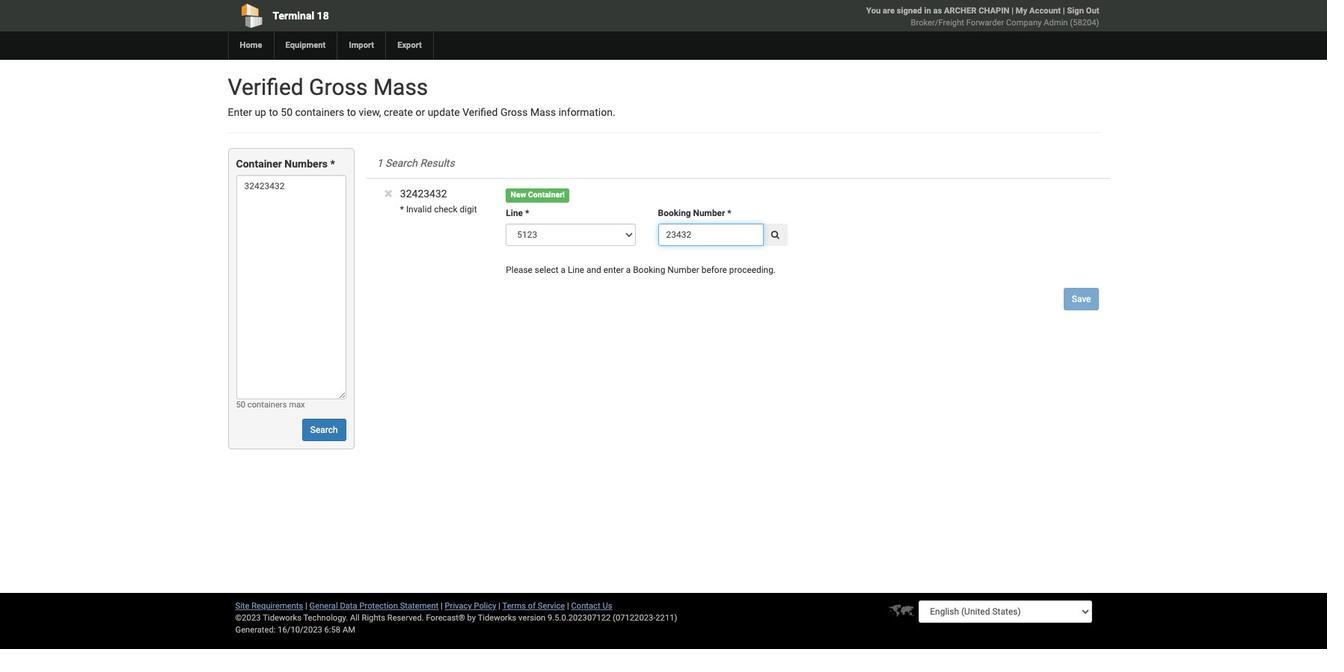 Task type: vqa. For each thing, say whether or not it's contained in the screenshot.
topmost the Vessel
no



Task type: locate. For each thing, give the bounding box(es) containing it.
line
[[506, 208, 523, 219], [568, 265, 585, 276]]

broker/freight
[[911, 18, 965, 28]]

0 horizontal spatial verified
[[228, 74, 304, 100]]

0 vertical spatial containers
[[295, 106, 345, 118]]

1 vertical spatial containers
[[248, 401, 287, 411]]

booking up the booking number * text field
[[658, 208, 691, 219]]

2211)
[[656, 614, 678, 624]]

admin
[[1044, 18, 1069, 28]]

us
[[603, 602, 613, 612]]

gross
[[309, 74, 368, 100], [501, 106, 528, 118]]

line down new
[[506, 208, 523, 219]]

general data protection statement link
[[310, 602, 439, 612]]

number up the booking number * text field
[[694, 208, 726, 219]]

mass
[[373, 74, 428, 100], [531, 106, 556, 118]]

1 horizontal spatial verified
[[463, 106, 498, 118]]

(58204)
[[1071, 18, 1100, 28]]

0 vertical spatial number
[[694, 208, 726, 219]]

site requirements link
[[235, 602, 303, 612]]

you
[[867, 6, 881, 16]]

1 horizontal spatial line
[[568, 265, 585, 276]]

are
[[883, 6, 895, 16]]

a right select
[[561, 265, 566, 276]]

1 vertical spatial mass
[[531, 106, 556, 118]]

or
[[416, 106, 425, 118]]

containers left max
[[248, 401, 287, 411]]

0 horizontal spatial to
[[269, 106, 278, 118]]

archer
[[945, 6, 977, 16]]

1 horizontal spatial gross
[[501, 106, 528, 118]]

*
[[330, 158, 335, 170], [400, 205, 404, 215], [525, 208, 529, 219], [728, 208, 732, 219]]

mass left information.
[[531, 106, 556, 118]]

protection
[[360, 602, 398, 612]]

view,
[[359, 106, 381, 118]]

| left sign
[[1064, 6, 1066, 16]]

verified
[[228, 74, 304, 100], [463, 106, 498, 118]]

0 horizontal spatial 50
[[236, 401, 246, 411]]

of
[[528, 602, 536, 612]]

contact
[[572, 602, 601, 612]]

service
[[538, 602, 565, 612]]

|
[[1012, 6, 1014, 16], [1064, 6, 1066, 16], [305, 602, 308, 612], [441, 602, 443, 612], [499, 602, 501, 612], [567, 602, 569, 612]]

privacy policy link
[[445, 602, 497, 612]]

containers left view,
[[295, 106, 345, 118]]

1 horizontal spatial search
[[386, 157, 418, 169]]

mass up create
[[373, 74, 428, 100]]

equipment link
[[274, 31, 337, 60]]

| left the my
[[1012, 6, 1014, 16]]

data
[[340, 602, 358, 612]]

32423432
[[400, 188, 447, 200]]

| left general
[[305, 602, 308, 612]]

0 vertical spatial 50
[[281, 106, 293, 118]]

to
[[269, 106, 278, 118], [347, 106, 356, 118]]

technology.
[[304, 614, 348, 624]]

number left before
[[668, 265, 700, 276]]

site
[[235, 602, 250, 612]]

terms of service link
[[503, 602, 565, 612]]

terms
[[503, 602, 526, 612]]

1 vertical spatial search
[[311, 425, 338, 436]]

containers inside verified gross mass enter up to 50 containers to view, create or update verified gross mass information.
[[295, 106, 345, 118]]

0 horizontal spatial search
[[311, 425, 338, 436]]

0 vertical spatial booking
[[658, 208, 691, 219]]

0 horizontal spatial a
[[561, 265, 566, 276]]

and
[[587, 265, 602, 276]]

proceeding.
[[730, 265, 776, 276]]

1 horizontal spatial a
[[626, 265, 631, 276]]

to left view,
[[347, 106, 356, 118]]

gross right update
[[501, 106, 528, 118]]

booking
[[658, 208, 691, 219], [633, 265, 666, 276]]

search image
[[772, 231, 780, 240]]

1 horizontal spatial mass
[[531, 106, 556, 118]]

50
[[281, 106, 293, 118], [236, 401, 246, 411]]

up
[[255, 106, 266, 118]]

general
[[310, 602, 338, 612]]

please
[[506, 265, 533, 276]]

2 a from the left
[[626, 265, 631, 276]]

1 a from the left
[[561, 265, 566, 276]]

* up the booking number * text field
[[728, 208, 732, 219]]

1 to from the left
[[269, 106, 278, 118]]

* for booking
[[728, 208, 732, 219]]

terminal 18 link
[[228, 0, 578, 31]]

Booking Number * text field
[[658, 224, 764, 247]]

containers
[[295, 106, 345, 118], [248, 401, 287, 411]]

booking right enter
[[633, 265, 666, 276]]

1 horizontal spatial containers
[[295, 106, 345, 118]]

new container!
[[511, 190, 565, 200]]

verified right update
[[463, 106, 498, 118]]

0 horizontal spatial gross
[[309, 74, 368, 100]]

1 vertical spatial line
[[568, 265, 585, 276]]

search inside 50 containers max search
[[311, 425, 338, 436]]

a right enter
[[626, 265, 631, 276]]

search button
[[302, 419, 346, 442]]

* right numbers
[[330, 158, 335, 170]]

in
[[925, 6, 932, 16]]

line left and at the left of page
[[568, 265, 585, 276]]

50 left max
[[236, 401, 246, 411]]

verified up "up"
[[228, 74, 304, 100]]

* inside × 32423432 * invalid check digit
[[400, 205, 404, 215]]

am
[[343, 626, 356, 636]]

out
[[1087, 6, 1100, 16]]

Container Numbers * text field
[[236, 175, 346, 400]]

1 horizontal spatial to
[[347, 106, 356, 118]]

site requirements | general data protection statement | privacy policy | terms of service | contact us ©2023 tideworks technology. all rights reserved. forecast® by tideworks version 9.5.0.202307122 (07122023-2211) generated: 16/10/2023 6:58 am
[[235, 602, 678, 636]]

to right "up"
[[269, 106, 278, 118]]

* left "invalid" on the left top of the page
[[400, 205, 404, 215]]

equipment
[[286, 40, 326, 50]]

check
[[434, 205, 458, 215]]

contact us link
[[572, 602, 613, 612]]

0 vertical spatial line
[[506, 208, 523, 219]]

(07122023-
[[613, 614, 656, 624]]

1 vertical spatial verified
[[463, 106, 498, 118]]

× 32423432 * invalid check digit
[[385, 185, 477, 215]]

50 containers max search
[[236, 401, 338, 436]]

| up forecast®
[[441, 602, 443, 612]]

0 horizontal spatial containers
[[248, 401, 287, 411]]

forecast®
[[426, 614, 465, 624]]

1 vertical spatial number
[[668, 265, 700, 276]]

1 horizontal spatial 50
[[281, 106, 293, 118]]

privacy
[[445, 602, 472, 612]]

* down new
[[525, 208, 529, 219]]

gross up view,
[[309, 74, 368, 100]]

50 right "up"
[[281, 106, 293, 118]]

terminal
[[273, 10, 314, 22]]

number
[[694, 208, 726, 219], [668, 265, 700, 276]]

1 vertical spatial 50
[[236, 401, 246, 411]]

save
[[1073, 294, 1092, 305]]

0 vertical spatial mass
[[373, 74, 428, 100]]

0 vertical spatial gross
[[309, 74, 368, 100]]

information.
[[559, 106, 616, 118]]

× button
[[385, 185, 393, 203]]



Task type: describe. For each thing, give the bounding box(es) containing it.
line *
[[506, 208, 529, 219]]

results
[[420, 157, 455, 169]]

1 search results
[[377, 157, 455, 169]]

booking number *
[[658, 208, 732, 219]]

you are signed in as archer chapin | my account | sign out broker/freight forwarder company admin (58204)
[[867, 6, 1100, 28]]

import
[[349, 40, 374, 50]]

0 vertical spatial verified
[[228, 74, 304, 100]]

50 inside 50 containers max search
[[236, 401, 246, 411]]

16/10/2023
[[278, 626, 322, 636]]

×
[[385, 185, 393, 203]]

company
[[1007, 18, 1042, 28]]

import link
[[337, 31, 386, 60]]

before
[[702, 265, 728, 276]]

reserved.
[[388, 614, 424, 624]]

container numbers *
[[236, 158, 335, 170]]

enter
[[604, 265, 624, 276]]

rights
[[362, 614, 386, 624]]

my account link
[[1016, 6, 1061, 16]]

| up tideworks
[[499, 602, 501, 612]]

policy
[[474, 602, 497, 612]]

by
[[468, 614, 476, 624]]

enter
[[228, 106, 252, 118]]

2 to from the left
[[347, 106, 356, 118]]

version
[[519, 614, 546, 624]]

account
[[1030, 6, 1061, 16]]

select
[[535, 265, 559, 276]]

container
[[236, 158, 282, 170]]

0 vertical spatial search
[[386, 157, 418, 169]]

* for container
[[330, 158, 335, 170]]

please select a line and enter a booking number before proceeding.
[[506, 265, 776, 276]]

save button
[[1064, 288, 1100, 311]]

chapin
[[979, 6, 1010, 16]]

my
[[1016, 6, 1028, 16]]

1 vertical spatial booking
[[633, 265, 666, 276]]

1 vertical spatial gross
[[501, 106, 528, 118]]

requirements
[[252, 602, 303, 612]]

generated:
[[235, 626, 276, 636]]

* for ×
[[400, 205, 404, 215]]

container!
[[528, 190, 565, 200]]

statement
[[400, 602, 439, 612]]

9.5.0.202307122
[[548, 614, 611, 624]]

update
[[428, 106, 460, 118]]

tideworks
[[478, 614, 517, 624]]

| up 9.5.0.202307122
[[567, 602, 569, 612]]

sign
[[1068, 6, 1085, 16]]

as
[[934, 6, 943, 16]]

50 inside verified gross mass enter up to 50 containers to view, create or update verified gross mass information.
[[281, 106, 293, 118]]

6:58
[[325, 626, 341, 636]]

forwarder
[[967, 18, 1005, 28]]

0 horizontal spatial mass
[[373, 74, 428, 100]]

©2023 tideworks
[[235, 614, 302, 624]]

0 horizontal spatial line
[[506, 208, 523, 219]]

export link
[[386, 31, 433, 60]]

18
[[317, 10, 329, 22]]

all
[[350, 614, 360, 624]]

verified gross mass enter up to 50 containers to view, create or update verified gross mass information.
[[228, 74, 616, 118]]

create
[[384, 106, 413, 118]]

terminal 18
[[273, 10, 329, 22]]

containers inside 50 containers max search
[[248, 401, 287, 411]]

numbers
[[285, 158, 328, 170]]

home
[[240, 40, 262, 50]]

signed
[[897, 6, 923, 16]]

sign out link
[[1068, 6, 1100, 16]]

invalid
[[406, 205, 432, 215]]

home link
[[228, 31, 274, 60]]

export
[[398, 40, 422, 50]]

digit
[[460, 205, 477, 215]]

1
[[377, 157, 383, 169]]

max
[[289, 401, 305, 411]]



